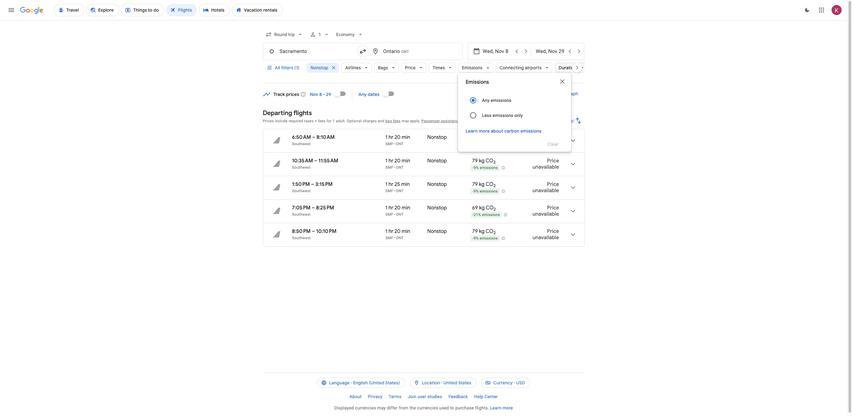 Task type: vqa. For each thing, say whether or not it's contained in the screenshot.
the Gotham
no



Task type: describe. For each thing, give the bounding box(es) containing it.
2 for 11:55 am
[[493, 160, 496, 165]]

bag
[[385, 119, 392, 123]]

main menu image
[[8, 6, 15, 14]]

– inside 8:50 pm – 10:10 pm southwest
[[312, 229, 315, 235]]

1 currencies from the left
[[355, 406, 376, 411]]

1 fees from the left
[[318, 119, 326, 123]]

(1)
[[294, 65, 299, 71]]

sort by: button
[[556, 113, 585, 129]]

southwest for 7:05 pm
[[292, 213, 311, 217]]

from
[[399, 406, 408, 411]]

prices
[[286, 92, 299, 97]]

nonstop inside popup button
[[311, 65, 328, 71]]

help center
[[474, 395, 498, 400]]

price inside button
[[554, 91, 565, 97]]

departing flights
[[263, 109, 312, 117]]

79 kg co 2 for 10:10 pm
[[472, 229, 496, 236]]

emissions down '69' popup button
[[480, 166, 498, 170]]

hr for 3:15 pm
[[389, 182, 393, 188]]

airlines button
[[341, 60, 372, 75]]

Departure time: 7:05 PM. text field
[[292, 205, 311, 211]]

smf for 8:25 pm
[[385, 213, 393, 217]]

price unavailable for 8:25 pm
[[533, 205, 559, 218]]

any emissions
[[482, 98, 511, 103]]

emissions left only
[[493, 113, 513, 118]]

79 for 3:15 pm
[[472, 182, 478, 188]]

price graph button
[[538, 88, 583, 100]]

price unavailable for 11:55 am
[[533, 158, 559, 171]]

usd
[[516, 381, 525, 386]]

southwest for 10:35 am
[[292, 166, 311, 170]]

times
[[433, 65, 445, 71]]

passenger assistance button
[[421, 119, 460, 123]]

8 – 29
[[319, 92, 331, 97]]

nonstop for 11:55 am
[[427, 158, 447, 164]]

min for 11:55 am
[[402, 158, 410, 164]]

- for 8:25 pm
[[473, 213, 474, 217]]

Departure time: 8:50 PM. text field
[[292, 229, 311, 235]]

southwest for 6:50 am
[[292, 142, 311, 146]]

departing flights main content
[[263, 86, 585, 252]]

price for 10:10 pm
[[547, 229, 559, 235]]

69 for 69
[[472, 134, 478, 141]]

next image
[[569, 60, 585, 75]]

total duration 1 hr 25 min. element
[[385, 182, 427, 189]]

assistance
[[441, 119, 460, 123]]

all filters (1) button
[[263, 60, 304, 75]]

Arrival time: 8:10 AM. text field
[[317, 134, 335, 141]]

flight details. leaves sacramento international airport at 7:05 pm on wednesday, november 8 and arrives at ontario international airport at 8:25 pm on wednesday, november 8. image
[[565, 204, 580, 219]]

graph
[[566, 91, 578, 97]]

7:05 pm
[[292, 205, 311, 211]]

user
[[418, 395, 426, 400]]

1 for 8:25 pm
[[385, 205, 387, 211]]

min for 8:10 am
[[402, 134, 410, 141]]

Return text field
[[536, 43, 565, 60]]

southwest for 1:50 pm
[[292, 189, 311, 194]]

10:35 am
[[292, 158, 313, 164]]

nonstop for 10:10 pm
[[427, 229, 447, 235]]

currency
[[493, 381, 513, 386]]

co for 3:15 pm
[[486, 182, 493, 188]]

optional
[[347, 119, 362, 123]]

79 kg co 2 for 3:15 pm
[[472, 182, 496, 189]]

69 button
[[470, 134, 507, 148]]

leaves sacramento international airport at 10:35 am on wednesday, november 8 and arrives at ontario international airport at 11:55 am on wednesday, november 8. element
[[292, 158, 338, 164]]

1 for 3:15 pm
[[385, 182, 387, 188]]

hr for 8:25 pm
[[389, 205, 393, 211]]

any for any dates
[[358, 92, 367, 97]]

price inside popup button
[[405, 65, 416, 71]]

all filters (1)
[[275, 65, 299, 71]]

ont for 8:10 am
[[396, 142, 404, 146]]

dates
[[368, 92, 380, 97]]

1 hr 20 min smf – ont for 10:10 pm
[[385, 229, 410, 241]]

sort
[[558, 118, 567, 124]]

english
[[353, 381, 368, 386]]

Arrival time: 10:10 PM. text field
[[316, 229, 336, 235]]

+
[[315, 119, 317, 123]]

flight details. leaves sacramento international airport at 10:35 am on wednesday, november 8 and arrives at ontario international airport at 11:55 am on wednesday, november 8. image
[[565, 157, 580, 172]]

leaves sacramento international airport at 8:50 pm on wednesday, november 8 and arrives at ontario international airport at 10:10 pm on wednesday, november 8. element
[[292, 229, 336, 235]]

track prices
[[274, 92, 299, 97]]

adult.
[[336, 119, 346, 123]]

price for 8:10 am
[[547, 134, 559, 141]]

nonstop for 3:15 pm
[[427, 182, 447, 188]]

Arrival time: 8:25 PM. text field
[[316, 205, 334, 211]]

price graph
[[554, 91, 578, 97]]

total duration 1 hr 20 min. element for 10:10 pm
[[385, 229, 427, 236]]

feedback link
[[445, 392, 471, 402]]

nonstop flight. element for 11:55 am
[[427, 158, 447, 165]]

25
[[395, 182, 400, 188]]

filters
[[281, 65, 293, 71]]

10:10 pm
[[316, 229, 336, 235]]

co for 10:10 pm
[[486, 229, 493, 235]]

airports
[[525, 65, 542, 71]]

emissions up less emissions only
[[491, 98, 511, 103]]

2 fees from the left
[[393, 119, 401, 123]]

duration
[[559, 65, 577, 71]]

help center link
[[471, 392, 501, 402]]

any for any emissions
[[482, 98, 490, 103]]

none search field containing emissions
[[263, 27, 587, 152]]

9% for 11:55 am
[[474, 166, 479, 170]]

20 for 8:25 pm
[[395, 205, 401, 211]]

charges
[[363, 119, 377, 123]]

feedback
[[448, 395, 468, 400]]

states
[[458, 381, 471, 386]]

connecting airports
[[500, 65, 542, 71]]

airlines
[[345, 65, 361, 71]]

united
[[444, 381, 457, 386]]

center
[[485, 395, 498, 400]]

swap origin and destination. image
[[359, 48, 367, 55]]

track
[[274, 92, 285, 97]]

3:15 pm
[[315, 182, 333, 188]]

english (united states)
[[353, 381, 400, 386]]

about
[[350, 395, 362, 400]]

2 currencies from the left
[[417, 406, 438, 411]]

smf for 8:10 am
[[385, 142, 393, 146]]

leaves sacramento international airport at 1:50 pm on wednesday, november 8 and arrives at ontario international airport at 3:15 pm on wednesday, november 8. element
[[292, 182, 333, 188]]

by:
[[568, 118, 575, 124]]

kg for 3:15 pm
[[479, 182, 485, 188]]

emissions button
[[458, 60, 493, 75]]

less emissions only
[[482, 113, 523, 118]]

privacy link
[[365, 392, 386, 402]]

bags
[[378, 65, 388, 71]]

1:50 pm
[[292, 182, 310, 188]]

learn more about carbon emissions
[[466, 129, 541, 134]]

2 for 3:15 pm
[[493, 184, 496, 189]]

price for 8:25 pm
[[547, 205, 559, 211]]

about link
[[346, 392, 365, 402]]

nonstop flight. element for 8:25 pm
[[427, 205, 447, 212]]

nonstop button
[[307, 60, 339, 75]]

carbon
[[504, 129, 519, 134]]

ont for 11:55 am
[[396, 166, 404, 170]]

- for 10:10 pm
[[473, 237, 474, 241]]

9% for 10:10 pm
[[474, 237, 479, 241]]

1 button
[[307, 27, 332, 42]]

- for 3:15 pm
[[473, 190, 474, 194]]

Departure time: 1:50 PM. text field
[[292, 182, 310, 188]]

ont for 3:15 pm
[[396, 189, 404, 194]]

loading results progress bar
[[0, 20, 847, 21]]

only
[[514, 113, 523, 118]]

passenger
[[421, 119, 440, 123]]

11:55 am
[[319, 158, 338, 164]]

emissions inside popup button
[[462, 65, 483, 71]]

kg for 10:10 pm
[[479, 229, 485, 235]]

less
[[482, 113, 492, 118]]



Task type: locate. For each thing, give the bounding box(es) containing it.
2 smf from the top
[[385, 166, 393, 170]]

learn more about carbon emissions link
[[466, 129, 541, 134]]

5 southwest from the top
[[292, 236, 311, 241]]

2 vertical spatial 79
[[472, 229, 478, 235]]

about
[[491, 129, 503, 134]]

79 kg co 2 down -21% emissions
[[472, 229, 496, 236]]

79 up 69 kg co 2 on the right of the page
[[472, 182, 478, 188]]

emissions down -21% emissions
[[480, 237, 498, 241]]

3 total duration 1 hr 20 min. element from the top
[[385, 205, 427, 212]]

prices include required taxes + fees for 1 adult. optional charges and bag fees may apply. passenger assistance
[[263, 119, 460, 123]]

purchase
[[455, 406, 474, 411]]

1 - from the top
[[473, 166, 474, 170]]

min for 10:10 pm
[[402, 229, 410, 235]]

studies
[[427, 395, 442, 400]]

may inside departing flights main content
[[402, 119, 409, 123]]

2 price unavailable from the top
[[533, 158, 559, 171]]

and
[[378, 119, 384, 123]]

0 vertical spatial learn
[[466, 129, 478, 134]]

none text field inside search box
[[364, 43, 463, 60]]

79 for 11:55 am
[[472, 158, 478, 164]]

79 kg co 2 down '69' popup button
[[472, 158, 496, 165]]

1 1 hr 20 min smf – ont from the top
[[385, 134, 410, 146]]

total duration 1 hr 20 min. element for 11:55 am
[[385, 158, 427, 165]]

79 down '69' popup button
[[472, 158, 478, 164]]

flight details. leaves sacramento international airport at 6:50 am on wednesday, november 8 and arrives at ontario international airport at 8:10 am on wednesday, november 8. image
[[565, 133, 580, 148]]

8:10 am
[[317, 134, 335, 141]]

southwest down 8:50 pm
[[292, 236, 311, 241]]

(united
[[369, 381, 384, 386]]

1 kg from the top
[[479, 158, 485, 164]]

1 vertical spatial 79 kg co 2
[[472, 182, 496, 189]]

price left flight details. leaves sacramento international airport at 1:50 pm on wednesday, november 8 and arrives at ontario international airport at 3:15 pm on wednesday, november 8. icon on the top right of the page
[[547, 182, 559, 188]]

1 vertical spatial emissions
[[466, 79, 489, 85]]

- up 69 kg co 2 on the right of the page
[[473, 190, 474, 194]]

2 down -21% emissions
[[493, 231, 496, 236]]

1 southwest from the top
[[292, 142, 311, 146]]

3 unavailable from the top
[[533, 188, 559, 194]]

1 nonstop flight. element from the top
[[427, 134, 447, 142]]

– inside 10:35 am – 11:55 am southwest
[[314, 158, 317, 164]]

1 9% from the top
[[474, 166, 479, 170]]

- down '69' popup button
[[473, 166, 474, 170]]

None search field
[[263, 27, 587, 152]]

join
[[408, 395, 416, 400]]

fees right bag on the top of page
[[393, 119, 401, 123]]

1 ont from the top
[[396, 142, 404, 146]]

ont inside 1 hr 25 min smf – ont
[[396, 189, 404, 194]]

hr inside 1 hr 25 min smf – ont
[[389, 182, 393, 188]]

emissions
[[462, 65, 483, 71], [466, 79, 489, 85]]

unavailable for 8:25 pm
[[533, 211, 559, 218]]

price unavailable left flight details. leaves sacramento international airport at 10:35 am on wednesday, november 8 and arrives at ontario international airport at 11:55 am on wednesday, november 8. 'icon'
[[533, 158, 559, 171]]

None text field
[[263, 43, 361, 60]]

-
[[473, 166, 474, 170], [473, 190, 474, 194], [473, 213, 474, 217], [473, 237, 474, 241]]

used
[[439, 406, 449, 411]]

emissions
[[491, 98, 511, 103], [493, 113, 513, 118], [521, 129, 541, 134], [480, 166, 498, 170], [480, 190, 498, 194], [482, 213, 500, 217], [480, 237, 498, 241]]

kg for 11:55 am
[[479, 158, 485, 164]]

southwest down 'departure time: 10:35 am.' text field
[[292, 166, 311, 170]]

4 20 from the top
[[395, 229, 401, 235]]

2 79 kg co 2 from the top
[[472, 182, 496, 189]]

nov
[[310, 92, 318, 97]]

any up less
[[482, 98, 490, 103]]

southwest down 7:05 pm text box
[[292, 213, 311, 217]]

1 hr 20 min smf – ont
[[385, 134, 410, 146], [385, 158, 410, 170], [385, 205, 410, 217], [385, 229, 410, 241]]

co for 8:25 pm
[[486, 205, 494, 211]]

kg down '69' popup button
[[479, 158, 485, 164]]

2 nonstop flight. element from the top
[[427, 158, 447, 165]]

5 unavailable from the top
[[533, 235, 559, 241]]

1 hr 25 min smf – ont
[[385, 182, 410, 194]]

required
[[289, 119, 303, 123]]

79 kg co 2 for 11:55 am
[[472, 158, 496, 165]]

emissions down 69 kg co 2 on the right of the page
[[482, 213, 500, 217]]

flight details. leaves sacramento international airport at 1:50 pm on wednesday, november 8 and arrives at ontario international airport at 3:15 pm on wednesday, november 8. image
[[565, 180, 580, 195]]

2 ont from the top
[[396, 166, 404, 170]]

any dates
[[358, 92, 380, 97]]

price unavailable left flight details. leaves sacramento international airport at 7:05 pm on wednesday, november 8 and arrives at ontario international airport at 8:25 pm on wednesday, november 8. icon
[[533, 205, 559, 218]]

69 for 69 kg co 2
[[472, 205, 478, 211]]

79 kg co 2
[[472, 158, 496, 165], [472, 182, 496, 189], [472, 229, 496, 236]]

1 horizontal spatial currencies
[[417, 406, 438, 411]]

emissions option group
[[466, 93, 564, 123]]

3 - from the top
[[473, 213, 474, 217]]

price unavailable left flight details. leaves sacramento international airport at 8:50 pm on wednesday, november 8 and arrives at ontario international airport at 10:10 pm on wednesday, november 8. icon
[[533, 229, 559, 241]]

Arrival time: 3:15 PM. text field
[[315, 182, 333, 188]]

3 20 from the top
[[395, 205, 401, 211]]

2 unavailable from the top
[[533, 164, 559, 171]]

terms link
[[386, 392, 405, 402]]

1 for 10:10 pm
[[385, 229, 387, 235]]

price for 11:55 am
[[547, 158, 559, 164]]

kg down 21%
[[479, 229, 485, 235]]

min for 3:15 pm
[[401, 182, 410, 188]]

0 vertical spatial may
[[402, 119, 409, 123]]

1 vertical spatial learn
[[490, 406, 501, 411]]

2 down '69' popup button
[[493, 160, 496, 165]]

nonstop flight. element for 10:10 pm
[[427, 229, 447, 236]]

0 horizontal spatial may
[[377, 406, 386, 411]]

price unavailable down sort
[[533, 134, 559, 147]]

3 -9% emissions from the top
[[473, 237, 498, 241]]

departing
[[263, 109, 292, 117]]

change appearance image
[[800, 3, 815, 18]]

min for 8:25 pm
[[402, 205, 410, 211]]

states)
[[385, 381, 400, 386]]

unavailable for 3:15 pm
[[533, 188, 559, 194]]

69
[[472, 134, 478, 141], [472, 205, 478, 211]]

ont for 8:25 pm
[[396, 213, 404, 217]]

find the best price region
[[263, 86, 585, 105]]

79 kg co 2 up 69 kg co 2 on the right of the page
[[472, 182, 496, 189]]

9%
[[474, 166, 479, 170], [474, 190, 479, 194], [474, 237, 479, 241]]

price unavailable left flight details. leaves sacramento international airport at 1:50 pm on wednesday, november 8 and arrives at ontario international airport at 3:15 pm on wednesday, november 8. icon on the top right of the page
[[533, 182, 559, 194]]

hr for 8:10 am
[[389, 134, 393, 141]]

2 1 hr 20 min smf – ont from the top
[[385, 158, 410, 170]]

1 hr 20 min smf – ont for 11:55 am
[[385, 158, 410, 170]]

emissions up 69 kg co 2 on the right of the page
[[480, 190, 498, 194]]

4 nonstop flight. element from the top
[[427, 205, 447, 212]]

price left flight details. leaves sacramento international airport at 10:35 am on wednesday, november 8 and arrives at ontario international airport at 11:55 am on wednesday, november 8. 'icon'
[[547, 158, 559, 164]]

5 hr from the top
[[389, 229, 393, 235]]

1:50 pm – 3:15 pm southwest
[[292, 182, 333, 194]]

1 -9% emissions from the top
[[473, 166, 498, 170]]

2 inside 69 kg co 2
[[494, 207, 496, 212]]

1 vertical spatial 9%
[[474, 190, 479, 194]]

4 smf from the top
[[385, 213, 393, 217]]

9% up 69 kg co 2 on the right of the page
[[474, 190, 479, 194]]

kg up -21% emissions
[[479, 205, 485, 211]]

69 up 21%
[[472, 205, 478, 211]]

-9% emissions for 11:55 am
[[473, 166, 498, 170]]

nov 8 – 29
[[310, 92, 331, 97]]

3 79 from the top
[[472, 229, 478, 235]]

2 kg from the top
[[479, 182, 485, 188]]

sort by:
[[558, 118, 575, 124]]

-9% emissions
[[473, 166, 498, 170], [473, 190, 498, 194], [473, 237, 498, 241]]

4 price unavailable from the top
[[533, 205, 559, 218]]

co up 69 kg co 2 on the right of the page
[[486, 182, 493, 188]]

emissions right times popup button
[[462, 65, 483, 71]]

1 hr from the top
[[389, 134, 393, 141]]

-9% emissions down -21% emissions
[[473, 237, 498, 241]]

2 up -21% emissions
[[494, 207, 496, 212]]

1 for 8:10 am
[[385, 134, 387, 141]]

unavailable for 10:10 pm
[[533, 235, 559, 241]]

3 hr from the top
[[389, 182, 393, 188]]

unavailable left flight details. leaves sacramento international airport at 1:50 pm on wednesday, november 8 and arrives at ontario international airport at 3:15 pm on wednesday, november 8. icon on the top right of the page
[[533, 188, 559, 194]]

smf for 10:10 pm
[[385, 236, 393, 241]]

2 -9% emissions from the top
[[473, 190, 498, 194]]

southwest for 8:50 pm
[[292, 236, 311, 241]]

4 kg from the top
[[479, 229, 485, 235]]

– inside 1 hr 25 min smf – ont
[[393, 189, 396, 194]]

5 ont from the top
[[396, 236, 404, 241]]

1 hr 20 min smf – ont for 8:10 am
[[385, 134, 410, 146]]

0 vertical spatial 79
[[472, 158, 478, 164]]

20 for 8:10 am
[[395, 134, 401, 141]]

3 southwest from the top
[[292, 189, 311, 194]]

price unavailable for 3:15 pm
[[533, 182, 559, 194]]

any inside find the best price region
[[358, 92, 367, 97]]

currencies down privacy
[[355, 406, 376, 411]]

-21% emissions
[[473, 213, 500, 217]]

fees right +
[[318, 119, 326, 123]]

united states
[[444, 381, 471, 386]]

southwest inside 6:50 am – 8:10 am southwest
[[292, 142, 311, 146]]

unavailable for 8:10 am
[[533, 141, 559, 147]]

nonstop flight. element for 3:15 pm
[[427, 182, 447, 189]]

unavailable left flight details. leaves sacramento international airport at 8:50 pm on wednesday, november 8 and arrives at ontario international airport at 10:10 pm on wednesday, november 8. icon
[[533, 235, 559, 241]]

20 for 11:55 am
[[395, 158, 401, 164]]

4 1 hr 20 min smf – ont from the top
[[385, 229, 410, 241]]

co up -21% emissions
[[486, 205, 494, 211]]

0 vertical spatial any
[[358, 92, 367, 97]]

leaves sacramento international airport at 6:50 am on wednesday, november 8 and arrives at ontario international airport at 8:10 am on wednesday, november 8. element
[[292, 134, 335, 141]]

currencies down join user studies link
[[417, 406, 438, 411]]

1 price unavailable from the top
[[533, 134, 559, 147]]

more down currency
[[503, 406, 513, 411]]

co inside 69 kg co 2
[[486, 205, 494, 211]]

bags button
[[374, 60, 399, 75]]

learn more about tracked prices image
[[300, 92, 306, 97]]

3 price unavailable from the top
[[533, 182, 559, 194]]

5 price unavailable from the top
[[533, 229, 559, 241]]

more
[[479, 129, 490, 134], [503, 406, 513, 411]]

2 vertical spatial 79 kg co 2
[[472, 229, 496, 236]]

southwest inside 7:05 pm – 8:25 pm southwest
[[292, 213, 311, 217]]

ont
[[396, 142, 404, 146], [396, 166, 404, 170], [396, 189, 404, 194], [396, 213, 404, 217], [396, 236, 404, 241]]

smf for 3:15 pm
[[385, 189, 393, 194]]

0 horizontal spatial learn
[[466, 129, 478, 134]]

69 kg co 2
[[472, 205, 496, 212]]

learn down center
[[490, 406, 501, 411]]

79 for 10:10 pm
[[472, 229, 478, 235]]

8:25 pm
[[316, 205, 334, 211]]

3 1 hr 20 min smf – ont from the top
[[385, 205, 410, 217]]

unavailable left flight details. leaves sacramento international airport at 10:35 am on wednesday, november 8 and arrives at ontario international airport at 11:55 am on wednesday, november 8. 'icon'
[[533, 164, 559, 171]]

1 79 kg co 2 from the top
[[472, 158, 496, 165]]

–
[[312, 134, 315, 141], [393, 142, 396, 146], [314, 158, 317, 164], [393, 166, 396, 170], [311, 182, 314, 188], [393, 189, 396, 194], [312, 205, 315, 211], [393, 213, 396, 217], [312, 229, 315, 235], [393, 236, 396, 241]]

3 smf from the top
[[385, 189, 393, 194]]

4 hr from the top
[[389, 205, 393, 211]]

1
[[319, 32, 321, 37], [333, 119, 335, 123], [385, 134, 387, 141], [385, 158, 387, 164], [385, 182, 387, 188], [385, 205, 387, 211], [385, 229, 387, 235]]

language
[[329, 381, 350, 386]]

for
[[327, 119, 332, 123]]

2 20 from the top
[[395, 158, 401, 164]]

9% down '69' popup button
[[474, 166, 479, 170]]

1 inside popup button
[[319, 32, 321, 37]]

1 horizontal spatial learn
[[490, 406, 501, 411]]

learn more link
[[490, 406, 513, 411]]

help
[[474, 395, 483, 400]]

hr
[[389, 134, 393, 141], [389, 158, 393, 164], [389, 182, 393, 188], [389, 205, 393, 211], [389, 229, 393, 235]]

min inside 1 hr 25 min smf – ont
[[401, 182, 410, 188]]

1 20 from the top
[[395, 134, 401, 141]]

nonstop flight. element for 8:10 am
[[427, 134, 447, 142]]

price left graph
[[554, 91, 565, 97]]

None text field
[[364, 43, 463, 60]]

learn up '69' popup button
[[466, 129, 478, 134]]

10:35 am – 11:55 am southwest
[[292, 158, 338, 170]]

flight details. leaves sacramento international airport at 8:50 pm on wednesday, november 8 and arrives at ontario international airport at 10:10 pm on wednesday, november 8. image
[[565, 227, 580, 243]]

kg up 69 kg co 2 on the right of the page
[[479, 182, 485, 188]]

2 southwest from the top
[[292, 166, 311, 170]]

include
[[275, 119, 288, 123]]

0 vertical spatial -9% emissions
[[473, 166, 498, 170]]

nonstop for 8:25 pm
[[427, 205, 447, 211]]

20 for 10:10 pm
[[395, 229, 401, 235]]

0 vertical spatial more
[[479, 129, 490, 134]]

southwest down departure time: 6:50 am. text field
[[292, 142, 311, 146]]

any left dates
[[358, 92, 367, 97]]

co for 11:55 am
[[486, 158, 493, 164]]

1 vertical spatial -9% emissions
[[473, 190, 498, 194]]

Departure time: 6:50 AM. text field
[[292, 134, 311, 141]]

0 horizontal spatial more
[[479, 129, 490, 134]]

None field
[[263, 29, 306, 40], [334, 29, 366, 40], [263, 29, 306, 40], [334, 29, 366, 40]]

1 smf from the top
[[385, 142, 393, 146]]

3 ont from the top
[[396, 189, 404, 194]]

flights.
[[475, 406, 489, 411]]

may left differ
[[377, 406, 386, 411]]

nonstop for 8:10 am
[[427, 134, 447, 141]]

9% for 3:15 pm
[[474, 190, 479, 194]]

may left apply.
[[402, 119, 409, 123]]

unavailable left flight details. leaves sacramento international airport at 7:05 pm on wednesday, november 8 and arrives at ontario international airport at 8:25 pm on wednesday, november 8. icon
[[533, 211, 559, 218]]

learn
[[466, 129, 478, 134], [490, 406, 501, 411]]

7:05 pm – 8:25 pm southwest
[[292, 205, 334, 217]]

leaves sacramento international airport at 7:05 pm on wednesday, november 8 and arrives at ontario international airport at 8:25 pm on wednesday, november 8. element
[[292, 205, 334, 211]]

-9% emissions for 3:15 pm
[[473, 190, 498, 194]]

- down 69 kg co 2 on the right of the page
[[473, 213, 474, 217]]

– inside 7:05 pm – 8:25 pm southwest
[[312, 205, 315, 211]]

price for 3:15 pm
[[547, 182, 559, 188]]

3 9% from the top
[[474, 237, 479, 241]]

1 vertical spatial 69
[[472, 205, 478, 211]]

69 inside 69 kg co 2
[[472, 205, 478, 211]]

1 for 11:55 am
[[385, 158, 387, 164]]

69 inside popup button
[[472, 134, 478, 141]]

min
[[402, 134, 410, 141], [402, 158, 410, 164], [401, 182, 410, 188], [402, 205, 410, 211], [402, 229, 410, 235]]

join user studies
[[408, 395, 442, 400]]

price unavailable for 10:10 pm
[[533, 229, 559, 241]]

0 vertical spatial 69
[[472, 134, 478, 141]]

nonstop flight. element
[[427, 134, 447, 142], [427, 158, 447, 165], [427, 182, 447, 189], [427, 205, 447, 212], [427, 229, 447, 236]]

flights
[[294, 109, 312, 117]]

2
[[493, 160, 496, 165], [493, 184, 496, 189], [494, 207, 496, 212], [493, 231, 496, 236]]

0 horizontal spatial fees
[[318, 119, 326, 123]]

price down sort
[[547, 134, 559, 141]]

79 down 21%
[[472, 229, 478, 235]]

1 horizontal spatial may
[[402, 119, 409, 123]]

2 up 69 kg co 2 on the right of the page
[[493, 184, 496, 189]]

smf for 11:55 am
[[385, 166, 393, 170]]

2 79 from the top
[[472, 182, 478, 188]]

southwest inside 1:50 pm – 3:15 pm southwest
[[292, 189, 311, 194]]

emissions down emissions popup button
[[466, 79, 489, 85]]

0 horizontal spatial any
[[358, 92, 367, 97]]

9% down 21%
[[474, 237, 479, 241]]

1 vertical spatial 79
[[472, 182, 478, 188]]

-9% emissions up 69 kg co 2 on the right of the page
[[473, 190, 498, 194]]

apply.
[[410, 119, 420, 123]]

co down '69' popup button
[[486, 158, 493, 164]]

2 vertical spatial -9% emissions
[[473, 237, 498, 241]]

2 for 8:25 pm
[[494, 207, 496, 212]]

2 vertical spatial 9%
[[474, 237, 479, 241]]

1 hr 20 min smf – ont for 8:25 pm
[[385, 205, 410, 217]]

price button
[[401, 60, 426, 75]]

1 unavailable from the top
[[533, 141, 559, 147]]

2 69 from the top
[[472, 205, 478, 211]]

terms
[[389, 395, 401, 400]]

1 vertical spatial any
[[482, 98, 490, 103]]

4 unavailable from the top
[[533, 211, 559, 218]]

kg inside 69 kg co 2
[[479, 205, 485, 211]]

4 ont from the top
[[396, 213, 404, 217]]

any inside emissions option group
[[482, 98, 490, 103]]

smf inside 1 hr 25 min smf – ont
[[385, 189, 393, 194]]

3 nonstop flight. element from the top
[[427, 182, 447, 189]]

Arrival time: 11:55 AM. text field
[[319, 158, 338, 164]]

connecting airports button
[[496, 60, 552, 75]]

- for 11:55 am
[[473, 166, 474, 170]]

0 vertical spatial emissions
[[462, 65, 483, 71]]

southwest down 1:50 pm at the top of page
[[292, 189, 311, 194]]

total duration 1 hr 20 min. element for 8:10 am
[[385, 134, 427, 142]]

the
[[410, 406, 416, 411]]

2 total duration 1 hr 20 min. element from the top
[[385, 158, 427, 165]]

0 vertical spatial 79 kg co 2
[[472, 158, 496, 165]]

price unavailable for 8:10 am
[[533, 134, 559, 147]]

times button
[[429, 60, 456, 75]]

-9% emissions down '69' popup button
[[473, 166, 498, 170]]

2 for 10:10 pm
[[493, 231, 496, 236]]

– inside 6:50 am – 8:10 am southwest
[[312, 134, 315, 141]]

8:50 pm
[[292, 229, 311, 235]]

69 down 'learn more about carbon emissions' link
[[472, 134, 478, 141]]

bag fees button
[[385, 119, 401, 123]]

1 horizontal spatial more
[[503, 406, 513, 411]]

Departure text field
[[483, 43, 512, 60]]

hr for 11:55 am
[[389, 158, 393, 164]]

– inside 1:50 pm – 3:15 pm southwest
[[311, 182, 314, 188]]

1 inside 1 hr 25 min smf – ont
[[385, 182, 387, 188]]

hr for 10:10 pm
[[389, 229, 393, 235]]

1 horizontal spatial fees
[[393, 119, 401, 123]]

nonstop
[[311, 65, 328, 71], [427, 134, 447, 141], [427, 158, 447, 164], [427, 182, 447, 188], [427, 205, 447, 211], [427, 229, 447, 235]]

more up '69' popup button
[[479, 129, 490, 134]]

0 vertical spatial 9%
[[474, 166, 479, 170]]

differ
[[387, 406, 398, 411]]

southwest inside 10:35 am – 11:55 am southwest
[[292, 166, 311, 170]]

total duration 1 hr 20 min. element for 8:25 pm
[[385, 205, 427, 212]]

1 79 from the top
[[472, 158, 478, 164]]

6:50 am
[[292, 134, 311, 141]]

4 southwest from the top
[[292, 213, 311, 217]]

1 horizontal spatial any
[[482, 98, 490, 103]]

price right bags popup button
[[405, 65, 416, 71]]

2 - from the top
[[473, 190, 474, 194]]

2 hr from the top
[[389, 158, 393, 164]]

-9% emissions for 10:10 pm
[[473, 237, 498, 241]]

5 smf from the top
[[385, 236, 393, 241]]

3 79 kg co 2 from the top
[[472, 229, 496, 236]]

4 total duration 1 hr 20 min. element from the top
[[385, 229, 427, 236]]

connecting
[[500, 65, 524, 71]]

2 9% from the top
[[474, 190, 479, 194]]

4 - from the top
[[473, 237, 474, 241]]

8:50 pm – 10:10 pm southwest
[[292, 229, 336, 241]]

1 total duration 1 hr 20 min. element from the top
[[385, 134, 427, 142]]

emissions right carbon
[[521, 129, 541, 134]]

price left flight details. leaves sacramento international airport at 7:05 pm on wednesday, november 8 and arrives at ontario international airport at 8:25 pm on wednesday, november 8. icon
[[547, 205, 559, 211]]

price left flight details. leaves sacramento international airport at 8:50 pm on wednesday, november 8 and arrives at ontario international airport at 10:10 pm on wednesday, november 8. icon
[[547, 229, 559, 235]]

- down 21%
[[473, 237, 474, 241]]

kg for 8:25 pm
[[479, 205, 485, 211]]

5 nonstop flight. element from the top
[[427, 229, 447, 236]]

location
[[422, 381, 440, 386]]

0 horizontal spatial currencies
[[355, 406, 376, 411]]

southwest inside 8:50 pm – 10:10 pm southwest
[[292, 236, 311, 241]]

displayed currencies may differ from the currencies used to purchase flights. learn more
[[334, 406, 513, 411]]

1 vertical spatial more
[[503, 406, 513, 411]]

6:50 am – 8:10 am southwest
[[292, 134, 335, 146]]

1 vertical spatial may
[[377, 406, 386, 411]]

co down -21% emissions
[[486, 229, 493, 235]]

unavailable for 11:55 am
[[533, 164, 559, 171]]

prices
[[263, 119, 274, 123]]

displayed
[[334, 406, 354, 411]]

unavailable left flight details. leaves sacramento international airport at 6:50 am on wednesday, november 8 and arrives at ontario international airport at 8:10 am on wednesday, november 8. image
[[533, 141, 559, 147]]

1 69 from the top
[[472, 134, 478, 141]]

may
[[402, 119, 409, 123], [377, 406, 386, 411]]

total duration 1 hr 20 min. element
[[385, 134, 427, 142], [385, 158, 427, 165], [385, 205, 427, 212], [385, 229, 427, 236]]

ont for 10:10 pm
[[396, 236, 404, 241]]

3 kg from the top
[[479, 205, 485, 211]]

close dialog image
[[559, 78, 566, 85]]

taxes
[[304, 119, 314, 123]]

Departure time: 10:35 AM. text field
[[292, 158, 313, 164]]



